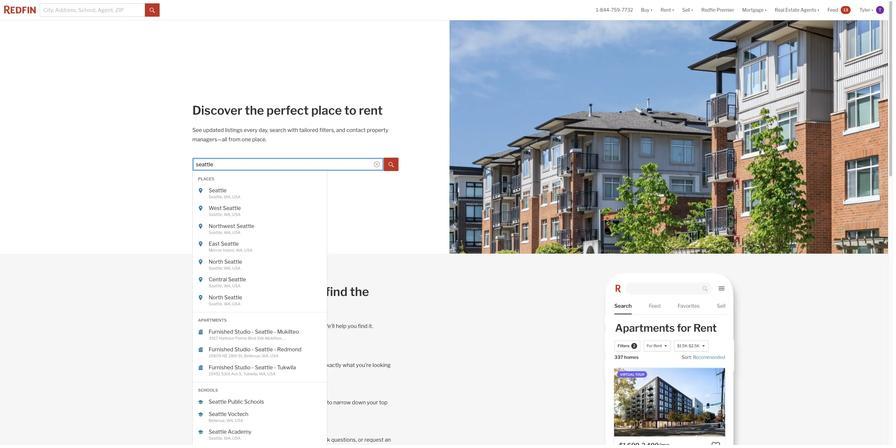 Task type: locate. For each thing, give the bounding box(es) containing it.
7 seattle, from the top
[[209, 436, 223, 441]]

0 vertical spatial out
[[298, 323, 306, 329]]

listings
[[225, 127, 243, 133]]

furnished inside furnished studio - seattle - redmond 15805 ne 28th st, bellevue, wa, usa
[[209, 346, 233, 353]]

0 horizontal spatial or
[[269, 323, 275, 329]]

usa down east seattle link
[[244, 248, 253, 253]]

or
[[269, 323, 275, 329], [285, 399, 290, 406], [358, 437, 363, 443]]

usa up northwest seattle seattle, wa, usa
[[232, 212, 241, 217]]

usa inside northwest seattle seattle, wa, usa
[[232, 230, 241, 235]]

or left the request
[[358, 437, 363, 443]]

seattle down central seattle seattle, wa, usa
[[224, 294, 242, 301]]

perfect up search
[[267, 103, 309, 118]]

furnished up ne at the left bottom of the page
[[209, 346, 233, 353]]

with inside connect with property managers to schedule a tour, ask questions, or request an application.
[[215, 437, 226, 443]]

2 vertical spatial studio
[[235, 364, 251, 371]]

5 ▾ from the left
[[818, 7, 820, 13]]

seattle inside east seattle mercer island, wa, usa
[[221, 241, 239, 247]]

0 vertical spatial and
[[336, 127, 346, 133]]

-
[[252, 329, 254, 335], [274, 329, 276, 335], [252, 346, 254, 353], [274, 346, 276, 353], [252, 364, 254, 371], [274, 364, 276, 371]]

28th
[[229, 353, 238, 358]]

find
[[325, 284, 348, 299], [358, 323, 368, 329], [313, 362, 323, 368]]

photos,
[[219, 399, 237, 406]]

studio up pointe
[[235, 329, 251, 335]]

take
[[192, 419, 214, 431]]

1 horizontal spatial the
[[245, 103, 264, 118]]

furnished up 53rd
[[209, 364, 233, 371]]

out up choices.
[[209, 399, 218, 406]]

1 vertical spatial or
[[285, 399, 290, 406]]

0 vertical spatial perfect
[[267, 103, 309, 118]]

1 ▾ from the left
[[651, 7, 653, 13]]

1 vertical spatial out
[[209, 399, 218, 406]]

to inside everything you need to find the rental you'll love
[[311, 284, 323, 299]]

with right search
[[288, 127, 298, 133]]

2 horizontal spatial find
[[358, 323, 368, 329]]

usa up you'll
[[232, 283, 241, 288]]

seattle, down west
[[209, 212, 223, 217]]

0 horizontal spatial property
[[227, 437, 248, 443]]

mukilteo
[[277, 329, 299, 335]]

0 horizontal spatial the
[[216, 419, 230, 431]]

review
[[239, 399, 255, 406]]

the for place
[[245, 103, 264, 118]]

clear input button
[[374, 161, 380, 167]]

seattle, up west
[[209, 194, 223, 199]]

out inside check out photos, review floor plans, or take a 3d tour to narrow down your top choices.
[[209, 399, 218, 406]]

1 vertical spatial furnished
[[209, 346, 233, 353]]

seattle, inside seattle academy seattle, wa, usa
[[209, 436, 223, 441]]

furnished inside furnished studio - seattle - mukilteo 3917 harbour pointe blvd sw, mukilteo, wa, usa
[[209, 329, 233, 335]]

blvd
[[248, 336, 256, 341]]

with inside see updated listings every day, search with tailored filters, and contact property managers—all from one place.
[[288, 127, 298, 133]]

everything
[[192, 284, 254, 299]]

City, Address, School, Building, ZIP search field
[[192, 158, 384, 171]]

3 seattle, from the top
[[209, 230, 223, 235]]

0 horizontal spatial schools
[[198, 388, 218, 393]]

by
[[206, 362, 212, 368]]

furnished inside furnished studio - seattle - tukwila 15451 53rd ave s, tukwila, wa, usa
[[209, 364, 233, 371]]

1 vertical spatial north seattle link
[[209, 294, 307, 301]]

you inside everything you need to find the rental you'll love
[[257, 284, 278, 299]]

or inside check out photos, review floor plans, or take a 3d tour to narrow down your top choices.
[[285, 399, 290, 406]]

1 vertical spatial schools
[[244, 399, 264, 405]]

- up "blvd"
[[252, 329, 254, 335]]

seattle, down northwest
[[209, 230, 223, 235]]

wa, down central
[[224, 283, 231, 288]]

4 ▾ from the left
[[765, 7, 767, 13]]

1 horizontal spatial with
[[288, 127, 298, 133]]

1 seattle, from the top
[[209, 194, 223, 199]]

academy
[[228, 429, 252, 435]]

2 seattle, from the top
[[209, 212, 223, 217]]

1 horizontal spatial bellevue,
[[244, 353, 261, 358]]

wa, down northwest
[[224, 230, 231, 235]]

redfin
[[702, 7, 716, 13]]

the inside everything you need to find the rental you'll love
[[350, 284, 369, 299]]

1 horizontal spatial and
[[336, 127, 346, 133]]

usa up west seattle seattle, wa, usa
[[232, 194, 241, 199]]

north seattle link down east seattle link
[[209, 259, 307, 265]]

▾ right tyler
[[872, 7, 874, 13]]

and inside see updated listings every day, search with tailored filters, and contact property managers—all from one place.
[[336, 127, 346, 133]]

out right is
[[298, 323, 306, 329]]

0 horizontal spatial out
[[209, 399, 218, 406]]

to right more
[[307, 362, 312, 368]]

property inside connect with property managers to schedule a tour, ask questions, or request an application.
[[227, 437, 248, 443]]

wa, down academy
[[224, 436, 231, 441]]

and
[[336, 127, 346, 133], [282, 362, 291, 368]]

your inside check out photos, review floor plans, or take a 3d tour to narrow down your top choices.
[[367, 399, 378, 406]]

2 vertical spatial the
[[216, 419, 230, 431]]

to right need
[[311, 284, 323, 299]]

usa down policy,
[[268, 371, 276, 376]]

seattle inside furnished studio - seattle - tukwila 15451 53rd ave s, tukwila, wa, usa
[[255, 364, 273, 371]]

usa up policy,
[[270, 353, 279, 358]]

▾ for sell ▾
[[692, 7, 694, 13]]

usa down mukilteo
[[292, 336, 300, 341]]

0 horizontal spatial perfect
[[205, 323, 223, 329]]

53rd
[[221, 371, 230, 376]]

one
[[242, 136, 251, 143]]

and right "filters,"
[[336, 127, 346, 133]]

3 ▾ from the left
[[692, 7, 694, 13]]

to left schedule
[[275, 437, 281, 443]]

sell ▾ button
[[679, 0, 698, 20]]

usa inside seattle seattle, wa, usa
[[232, 194, 241, 199]]

1 vertical spatial and
[[282, 362, 291, 368]]

redfin premier button
[[698, 0, 739, 20]]

sw,
[[257, 336, 264, 341]]

schedule
[[282, 437, 304, 443]]

north for 2nd north seattle link
[[209, 294, 223, 301]]

wa, down mukilteo
[[283, 336, 291, 341]]

you'll
[[229, 299, 258, 314]]

seattle, inside northwest seattle seattle, wa, usa
[[209, 230, 223, 235]]

usa down everything
[[232, 301, 241, 306]]

schools up check
[[198, 388, 218, 393]]

you down central seattle link at left bottom
[[257, 284, 278, 299]]

0 vertical spatial north seattle seattle, wa, usa
[[209, 259, 242, 271]]

▾ inside sell ▾ dropdown button
[[692, 7, 694, 13]]

seattle down island,
[[224, 259, 242, 265]]

property
[[367, 127, 389, 133], [227, 437, 248, 443]]

plans,
[[269, 399, 284, 406]]

0 horizontal spatial and
[[282, 362, 291, 368]]

seattle down sw,
[[255, 346, 273, 353]]

2 north from the top
[[209, 294, 223, 301]]

furnished studio - seattle - mukilteo link
[[209, 329, 307, 335]]

you right help
[[348, 323, 357, 329]]

connect
[[192, 437, 214, 443]]

is
[[293, 323, 297, 329]]

seattle inside seattle academy seattle, wa, usa
[[209, 429, 227, 435]]

▾
[[651, 7, 653, 13], [672, 7, 675, 13], [692, 7, 694, 13], [765, 7, 767, 13], [818, 7, 820, 13], [872, 7, 874, 13]]

2 ▾ from the left
[[672, 7, 675, 13]]

2 vertical spatial find
[[313, 362, 323, 368]]

check out photos, review floor plans, or take a 3d tour to narrow down your top choices.
[[192, 399, 388, 413]]

studio up "st,"
[[235, 346, 251, 353]]

studio inside furnished studio - seattle - tukwila 15451 53rd ave s, tukwila, wa, usa
[[235, 364, 251, 371]]

1 horizontal spatial you
[[348, 323, 357, 329]]

studio inside furnished studio - seattle - redmond 15805 ne 28th st, bellevue, wa, usa
[[235, 346, 251, 353]]

3 furnished from the top
[[209, 364, 233, 371]]

studio for furnished studio - seattle - tukwila
[[235, 364, 251, 371]]

wa, up northwest
[[224, 212, 231, 217]]

perfect down apartments
[[205, 323, 223, 329]]

north down central
[[209, 294, 223, 301]]

choices.
[[192, 407, 213, 413]]

1 studio from the top
[[235, 329, 251, 335]]

1 vertical spatial find
[[358, 323, 368, 329]]

▾ right 'rent'
[[672, 7, 675, 13]]

1 horizontal spatial property
[[367, 127, 389, 133]]

seattle, inside central seattle seattle, wa, usa
[[209, 283, 223, 288]]

0 vertical spatial studio
[[235, 329, 251, 335]]

0 vertical spatial you
[[257, 284, 278, 299]]

usa down academy
[[232, 436, 241, 441]]

discover
[[192, 103, 242, 118]]

2 horizontal spatial or
[[358, 437, 363, 443]]

your
[[192, 323, 204, 329]]

2 north seattle link from the top
[[209, 294, 307, 301]]

north seattle seattle, wa, usa down central seattle seattle, wa, usa
[[209, 294, 242, 306]]

▾ right mortgage
[[765, 7, 767, 13]]

seattle, down central
[[209, 283, 223, 288]]

and left more
[[282, 362, 291, 368]]

▾ right sell
[[692, 7, 694, 13]]

0 vertical spatial the
[[245, 103, 264, 118]]

real estate agents ▾ link
[[775, 0, 820, 20]]

studio for furnished studio - seattle - mukilteo
[[235, 329, 251, 335]]

1 vertical spatial a
[[305, 437, 308, 443]]

0 vertical spatial with
[[288, 127, 298, 133]]

3917
[[209, 336, 218, 341]]

bellevue, down choices.
[[209, 418, 226, 423]]

usa inside west seattle seattle, wa, usa
[[232, 212, 241, 217]]

pet
[[256, 362, 264, 368]]

seattle up connect
[[209, 429, 227, 435]]

favorites
[[257, 382, 297, 393]]

central seattle seattle, wa, usa
[[209, 276, 246, 288]]

property down academy
[[227, 437, 248, 443]]

seattle, inside west seattle seattle, wa, usa
[[209, 212, 223, 217]]

a left 3d at the left bottom
[[303, 399, 306, 406]]

studio up s,
[[235, 364, 251, 371]]

schools
[[198, 388, 218, 393], [244, 399, 264, 405]]

with up application.
[[215, 437, 226, 443]]

▾ right the "agents"
[[818, 7, 820, 13]]

0 vertical spatial north
[[209, 259, 223, 265]]

1 vertical spatial north seattle seattle, wa, usa
[[209, 294, 242, 306]]

1 vertical spatial your
[[367, 399, 378, 406]]

seattle up tukwila,
[[255, 364, 273, 371]]

0 horizontal spatial bellevue,
[[209, 418, 226, 423]]

6 seattle, from the top
[[209, 301, 223, 306]]

0 vertical spatial a
[[303, 399, 306, 406]]

to inside connect with property managers to schedule a tour, ask questions, or request an application.
[[275, 437, 281, 443]]

0 vertical spatial or
[[269, 323, 275, 329]]

studio for furnished studio - seattle - redmond
[[235, 346, 251, 353]]

1 furnished from the top
[[209, 329, 233, 335]]

perfect
[[267, 103, 309, 118], [205, 323, 223, 329]]

central seattle link
[[209, 276, 307, 283]]

▾ inside rent ▾ dropdown button
[[672, 7, 675, 13]]

seattle down west seattle link
[[237, 223, 254, 229]]

wa, inside furnished studio - seattle - mukilteo 3917 harbour pointe blvd sw, mukilteo, wa, usa
[[283, 336, 291, 341]]

wa, inside central seattle seattle, wa, usa
[[224, 283, 231, 288]]

0 vertical spatial bellevue,
[[244, 353, 261, 358]]

2 vertical spatial furnished
[[209, 364, 233, 371]]

filters,
[[320, 127, 335, 133]]

wa, right island,
[[236, 248, 243, 253]]

or left condo
[[269, 323, 275, 329]]

seattle up sw,
[[255, 329, 273, 335]]

rental
[[192, 299, 226, 314]]

wa, down furnished studio - seattle - redmond link
[[262, 353, 270, 358]]

0 horizontal spatial with
[[215, 437, 226, 443]]

furnished up harbour
[[209, 329, 233, 335]]

wa, inside seattle academy seattle, wa, usa
[[224, 436, 231, 441]]

sell ▾
[[683, 7, 694, 13]]

1 horizontal spatial find
[[325, 284, 348, 299]]

2 north seattle seattle, wa, usa from the top
[[209, 294, 242, 306]]

1 horizontal spatial your
[[367, 399, 378, 406]]

floor
[[256, 399, 268, 406]]

5 seattle, from the top
[[209, 283, 223, 288]]

wa, up west seattle seattle, wa, usa
[[224, 194, 231, 199]]

mercer
[[209, 248, 222, 253]]

usa up central seattle seattle, wa, usa
[[232, 266, 241, 271]]

wa, down everything
[[224, 301, 231, 306]]

place.
[[252, 136, 267, 143]]

down
[[352, 399, 366, 406]]

▾ inside real estate agents ▾ link
[[818, 7, 820, 13]]

public
[[228, 399, 243, 405]]

- up mukilteo,
[[274, 329, 276, 335]]

seattle, down everything
[[209, 301, 223, 306]]

0 vertical spatial north seattle link
[[209, 259, 307, 265]]

bellevue,
[[244, 353, 261, 358], [209, 418, 226, 423]]

wa, down furnished studio - seattle - tukwila link
[[259, 371, 267, 376]]

seattle public schools
[[209, 399, 264, 405]]

a left tour,
[[305, 437, 308, 443]]

1 vertical spatial bellevue,
[[209, 418, 226, 423]]

north seattle seattle, wa, usa down island,
[[209, 259, 242, 271]]

2 horizontal spatial the
[[350, 284, 369, 299]]

with
[[288, 127, 298, 133], [215, 437, 226, 443]]

buy ▾ button
[[641, 0, 653, 20]]

usa
[[232, 194, 241, 199], [232, 212, 241, 217], [232, 230, 241, 235], [244, 248, 253, 253], [232, 266, 241, 271], [232, 283, 241, 288], [232, 301, 241, 306], [292, 336, 300, 341], [270, 353, 279, 358], [268, 371, 276, 376], [235, 418, 243, 423], [232, 436, 241, 441]]

seattle up island,
[[221, 241, 239, 247]]

2 studio from the top
[[235, 346, 251, 353]]

1 north from the top
[[209, 259, 223, 265]]

2 furnished from the top
[[209, 346, 233, 353]]

4 seattle, from the top
[[209, 266, 223, 271]]

seattle right west
[[223, 205, 241, 211]]

1 vertical spatial studio
[[235, 346, 251, 353]]

north seattle seattle, wa, usa
[[209, 259, 242, 271], [209, 294, 242, 306]]

0 vertical spatial furnished
[[209, 329, 233, 335]]

compare your favorites
[[192, 382, 297, 393]]

1 vertical spatial the
[[350, 284, 369, 299]]

seattle, up application.
[[209, 436, 223, 441]]

application.
[[192, 444, 221, 445]]

0 vertical spatial property
[[367, 127, 389, 133]]

1 horizontal spatial perfect
[[267, 103, 309, 118]]

ne
[[222, 353, 228, 358]]

▾ inside mortgage ▾ dropdown button
[[765, 7, 767, 13]]

the
[[245, 103, 264, 118], [350, 284, 369, 299], [216, 419, 230, 431]]

1 vertical spatial north
[[209, 294, 223, 301]]

studio inside furnished studio - seattle - mukilteo 3917 harbour pointe blvd sw, mukilteo, wa, usa
[[235, 329, 251, 335]]

rent ▾ button
[[661, 0, 675, 20]]

furnished for furnished studio - seattle - mukilteo
[[209, 329, 233, 335]]

to right tour
[[327, 399, 332, 406]]

1 horizontal spatial or
[[285, 399, 290, 406]]

seattle, up central
[[209, 266, 223, 271]]

3 studio from the top
[[235, 364, 251, 371]]

▾ inside buy ▾ dropdown button
[[651, 7, 653, 13]]

seattle
[[209, 187, 227, 194], [223, 205, 241, 211], [237, 223, 254, 229], [221, 241, 239, 247], [224, 259, 242, 265], [228, 276, 246, 283], [224, 294, 242, 301], [255, 329, 273, 335], [255, 346, 273, 353], [255, 364, 273, 371], [209, 399, 227, 405], [209, 411, 227, 417], [209, 429, 227, 435]]

central
[[209, 276, 227, 283]]

furnished studio - seattle - tukwila 15451 53rd ave s, tukwila, wa, usa
[[209, 364, 296, 376]]

6 ▾ from the left
[[872, 7, 874, 13]]

0 vertical spatial your
[[235, 382, 255, 393]]

seattle up everything
[[228, 276, 246, 283]]

usa inside seattle voctech bellevue, wa, usa
[[235, 418, 243, 423]]

▾ for rent ▾
[[672, 7, 675, 13]]

2 vertical spatial or
[[358, 437, 363, 443]]

your left top
[[367, 399, 378, 406]]

real estate agents ▾ button
[[771, 0, 824, 20]]

or left take
[[285, 399, 290, 406]]

seattle down 'photos,'
[[209, 411, 227, 417]]

0 horizontal spatial you
[[257, 284, 278, 299]]

1 vertical spatial with
[[215, 437, 226, 443]]

seattle inside furnished studio - seattle - redmond 15805 ne 28th st, bellevue, wa, usa
[[255, 346, 273, 353]]

bellevue, down furnished studio - seattle - redmond link
[[244, 353, 261, 358]]

property down rent
[[367, 127, 389, 133]]

north down mercer on the bottom left of page
[[209, 259, 223, 265]]

northwest seattle seattle, wa, usa
[[209, 223, 254, 235]]

rent ▾
[[661, 7, 675, 13]]

0 vertical spatial schools
[[198, 388, 218, 393]]

usa down the voctech
[[235, 418, 243, 423]]

usa up east seattle mercer island, wa, usa
[[232, 230, 241, 235]]

your down s,
[[235, 382, 255, 393]]

1 vertical spatial property
[[227, 437, 248, 443]]

1 north seattle seattle, wa, usa from the top
[[209, 259, 242, 271]]

0 horizontal spatial find
[[313, 362, 323, 368]]

seattle down "places" in the top of the page
[[209, 187, 227, 194]]

▾ right buy
[[651, 7, 653, 13]]

schools up seattle voctech link
[[244, 399, 264, 405]]

north seattle link down central seattle link at left bottom
[[209, 294, 307, 301]]

wa, down the voctech
[[227, 418, 234, 423]]

discover the perfect place to rent
[[192, 103, 383, 118]]

0 vertical spatial find
[[325, 284, 348, 299]]

a
[[303, 399, 306, 406], [305, 437, 308, 443]]

pointe
[[235, 336, 247, 341]]



Task type: describe. For each thing, give the bounding box(es) containing it.
sell
[[683, 7, 691, 13]]

seattle academy seattle, wa, usa
[[209, 429, 252, 441]]

wa, inside furnished studio - seattle - tukwila 15451 53rd ave s, tukwila, wa, usa
[[259, 371, 267, 376]]

submit search image
[[150, 8, 155, 13]]

user photo image
[[876, 6, 884, 14]]

home,
[[224, 323, 240, 329]]

buy
[[641, 7, 650, 13]]

mortgage ▾ button
[[743, 0, 767, 20]]

a inside connect with property managers to schedule a tour, ask questions, or request an application.
[[305, 437, 308, 443]]

island,
[[223, 248, 235, 253]]

to inside filter by budget, location, pet policy, and more to find exactly what you're looking for.
[[307, 362, 312, 368]]

submit search image
[[389, 162, 394, 167]]

see updated listings every day, search with tailored filters, and contact property managers—all from one place.
[[192, 127, 389, 143]]

seattle, for 'seattle academy' link
[[209, 436, 223, 441]]

north seattle seattle, wa, usa for 2nd north seattle link
[[209, 294, 242, 306]]

tour,
[[309, 437, 320, 443]]

bellevue, inside furnished studio - seattle - redmond 15805 ne 28th st, bellevue, wa, usa
[[244, 353, 261, 358]]

love
[[261, 299, 284, 314]]

s,
[[239, 371, 242, 376]]

place
[[311, 103, 342, 118]]

15805
[[209, 353, 221, 358]]

west
[[209, 205, 222, 211]]

search smarter
[[192, 345, 261, 356]]

to inside check out photos, review floor plans, or take a 3d tour to narrow down your top choices.
[[327, 399, 332, 406]]

wa, inside seattle voctech bellevue, wa, usa
[[227, 418, 234, 423]]

looking
[[373, 362, 391, 368]]

tukwila,
[[243, 371, 258, 376]]

wa, inside west seattle seattle, wa, usa
[[224, 212, 231, 217]]

furnished studio - seattle - redmond link
[[209, 346, 307, 353]]

seattle inside west seattle seattle, wa, usa
[[223, 205, 241, 211]]

1 horizontal spatial out
[[298, 323, 306, 329]]

budget,
[[214, 362, 233, 368]]

seattle inside central seattle seattle, wa, usa
[[228, 276, 246, 283]]

west seattle link
[[209, 205, 307, 212]]

smarter
[[226, 345, 261, 356]]

search
[[270, 127, 286, 133]]

usa inside east seattle mercer island, wa, usa
[[244, 248, 253, 253]]

an apartment complex on a bright sunny day image
[[450, 20, 888, 254]]

estate
[[786, 7, 800, 13]]

property inside see updated listings every day, search with tailored filters, and contact property managers—all from one place.
[[367, 127, 389, 133]]

wa, inside northwest seattle seattle, wa, usa
[[224, 230, 231, 235]]

- down mukilteo,
[[274, 346, 276, 353]]

find inside everything you need to find the rental you'll love
[[325, 284, 348, 299]]

15451
[[209, 371, 220, 376]]

13
[[844, 7, 849, 12]]

see
[[192, 127, 202, 133]]

compare
[[192, 382, 233, 393]]

connect with property managers to schedule a tour, ask questions, or request an application.
[[192, 437, 391, 445]]

usa inside seattle academy seattle, wa, usa
[[232, 436, 241, 441]]

what
[[343, 362, 355, 368]]

apartment,
[[241, 323, 268, 329]]

more
[[292, 362, 305, 368]]

City, Address, School, Agent, ZIP search field
[[40, 3, 145, 17]]

- down "blvd"
[[252, 346, 254, 353]]

questions,
[[331, 437, 357, 443]]

▾ for buy ▾
[[651, 7, 653, 13]]

wa, inside east seattle mercer island, wa, usa
[[236, 248, 243, 253]]

northwest
[[209, 223, 235, 229]]

the for step
[[216, 419, 230, 431]]

from
[[229, 136, 241, 143]]

seattle inside seattle seattle, wa, usa
[[209, 187, 227, 194]]

st,
[[238, 353, 243, 358]]

there.
[[307, 323, 322, 329]]

seattle, for west seattle link
[[209, 212, 223, 217]]

seattle inside seattle voctech bellevue, wa, usa
[[209, 411, 227, 417]]

a inside check out photos, review floor plans, or take a 3d tour to narrow down your top choices.
[[303, 399, 306, 406]]

usa inside furnished studio - seattle - mukilteo 3917 harbour pointe blvd sw, mukilteo, wa, usa
[[292, 336, 300, 341]]

- up tukwila,
[[252, 364, 254, 371]]

east seattle link
[[209, 241, 307, 247]]

seattle voctech bellevue, wa, usa
[[209, 411, 248, 423]]

mortgage ▾ button
[[739, 0, 771, 20]]

exactly
[[324, 362, 342, 368]]

seattle down compare
[[209, 399, 227, 405]]

ave
[[231, 371, 238, 376]]

tyler ▾
[[860, 7, 874, 13]]

seattle, for 2nd north seattle link
[[209, 301, 223, 306]]

wa, inside seattle seattle, wa, usa
[[224, 194, 231, 199]]

filter by budget, location, pet policy, and more to find exactly what you're looking for.
[[192, 362, 391, 376]]

next
[[232, 419, 252, 431]]

step
[[254, 419, 274, 431]]

real estate agents ▾
[[775, 7, 820, 13]]

1-
[[596, 7, 600, 13]]

0 horizontal spatial your
[[235, 382, 255, 393]]

harbour
[[219, 336, 234, 341]]

seattle academy link
[[209, 429, 307, 435]]

seattle, inside seattle seattle, wa, usa
[[209, 194, 223, 199]]

furnished for furnished studio - seattle - redmond
[[209, 346, 233, 353]]

7732
[[622, 7, 633, 13]]

▾ for tyler ▾
[[872, 7, 874, 13]]

help
[[336, 323, 347, 329]]

find inside filter by budget, location, pet policy, and more to find exactly what you're looking for.
[[313, 362, 323, 368]]

seattle voctech link
[[209, 411, 307, 418]]

real
[[775, 7, 785, 13]]

1 horizontal spatial schools
[[244, 399, 264, 405]]

feed
[[828, 7, 839, 13]]

seattle, for 2nd north seattle link from the bottom of the page
[[209, 266, 223, 271]]

3d
[[307, 399, 315, 406]]

north seattle seattle, wa, usa for 2nd north seattle link from the bottom of the page
[[209, 259, 242, 271]]

seattle inside northwest seattle seattle, wa, usa
[[237, 223, 254, 229]]

wa, inside furnished studio - seattle - redmond 15805 ne 28th st, bellevue, wa, usa
[[262, 353, 270, 358]]

furnished studio - seattle - mukilteo 3917 harbour pointe blvd sw, mukilteo, wa, usa
[[209, 329, 300, 341]]

seattle, for central seattle link at left bottom
[[209, 283, 223, 288]]

or inside connect with property managers to schedule a tour, ask questions, or request an application.
[[358, 437, 363, 443]]

search input image
[[374, 161, 380, 167]]

rent ▾ button
[[657, 0, 679, 20]]

you're
[[356, 362, 371, 368]]

it.
[[369, 323, 373, 329]]

redfin premier
[[702, 7, 735, 13]]

usa inside furnished studio - seattle - tukwila 15451 53rd ave s, tukwila, wa, usa
[[268, 371, 276, 376]]

contact
[[347, 127, 366, 133]]

and inside filter by budget, location, pet policy, and more to find exactly what you're looking for.
[[282, 362, 291, 368]]

location,
[[234, 362, 255, 368]]

usa inside central seattle seattle, wa, usa
[[232, 283, 241, 288]]

managers—all
[[192, 136, 227, 143]]

seattle, for 'northwest seattle' link
[[209, 230, 223, 235]]

844-
[[600, 7, 611, 13]]

usa inside furnished studio - seattle - redmond 15805 ne 28th st, bellevue, wa, usa
[[270, 353, 279, 358]]

places
[[198, 176, 214, 181]]

condo
[[276, 323, 291, 329]]

tour
[[316, 399, 326, 406]]

wa, up central seattle seattle, wa, usa
[[224, 266, 231, 271]]

your perfect home, apartment, or condo is out there. we'll help you find it.
[[192, 323, 373, 329]]

seattle link
[[209, 187, 307, 194]]

we'll
[[323, 323, 335, 329]]

managers
[[249, 437, 274, 443]]

furnished for furnished studio - seattle - tukwila
[[209, 364, 233, 371]]

▾ for mortgage ▾
[[765, 7, 767, 13]]

bellevue, inside seattle voctech bellevue, wa, usa
[[209, 418, 226, 423]]

west seattle seattle, wa, usa
[[209, 205, 241, 217]]

image of phone on redfin app searching for apartments for rent image
[[450, 254, 888, 445]]

1 vertical spatial perfect
[[205, 323, 223, 329]]

seattle inside furnished studio - seattle - mukilteo 3917 harbour pointe blvd sw, mukilteo, wa, usa
[[255, 329, 273, 335]]

northwest seattle link
[[209, 223, 307, 230]]

1 north seattle link from the top
[[209, 259, 307, 265]]

759-
[[611, 7, 622, 13]]

sell ▾ button
[[683, 0, 694, 20]]

tyler
[[860, 7, 871, 13]]

north for 2nd north seattle link from the bottom of the page
[[209, 259, 223, 265]]

check
[[192, 399, 208, 406]]

need
[[280, 284, 308, 299]]

- left tukwila
[[274, 364, 276, 371]]

1 vertical spatial you
[[348, 323, 357, 329]]

to left rent
[[345, 103, 357, 118]]



Task type: vqa. For each thing, say whether or not it's contained in the screenshot.


